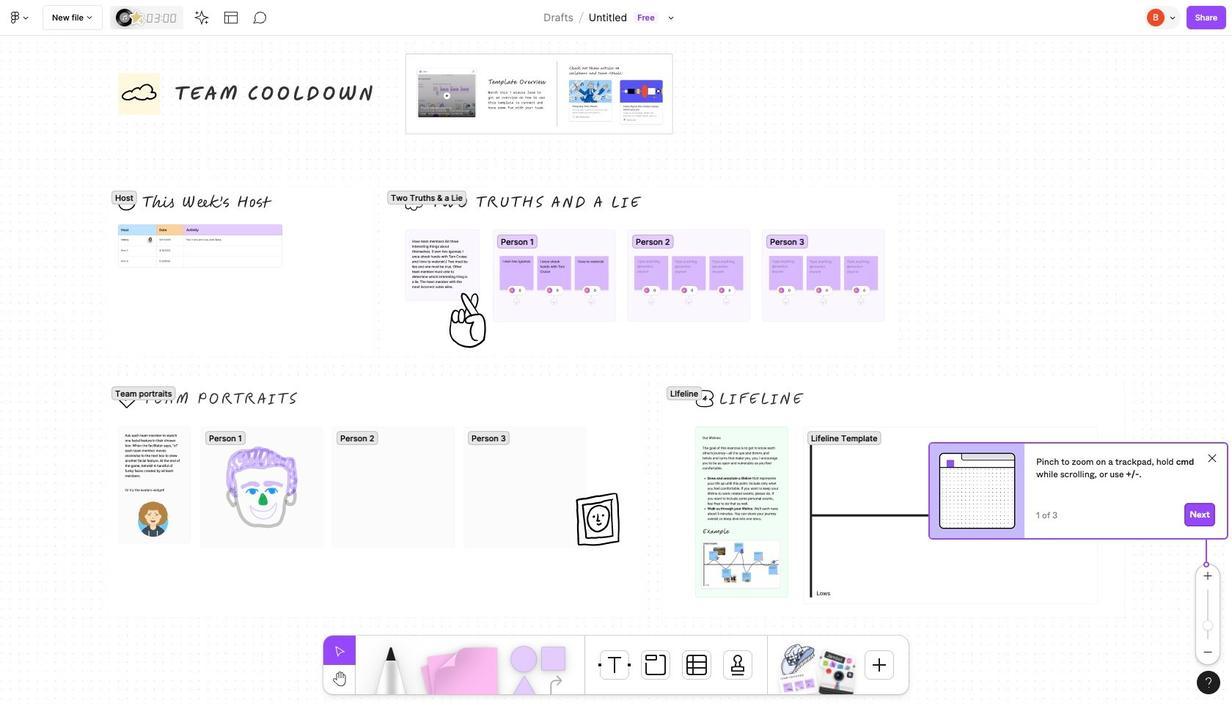 Task type: locate. For each thing, give the bounding box(es) containing it.
File name text field
[[588, 8, 628, 27]]

team cooldown image
[[779, 671, 819, 699]]

multiplayer tools image
[[1168, 0, 1180, 35]]

view comments image
[[253, 10, 268, 25]]



Task type: vqa. For each thing, say whether or not it's contained in the screenshot.
Main toolbar region
yes



Task type: describe. For each thing, give the bounding box(es) containing it.
main toolbar region
[[0, 0, 1233, 36]]



